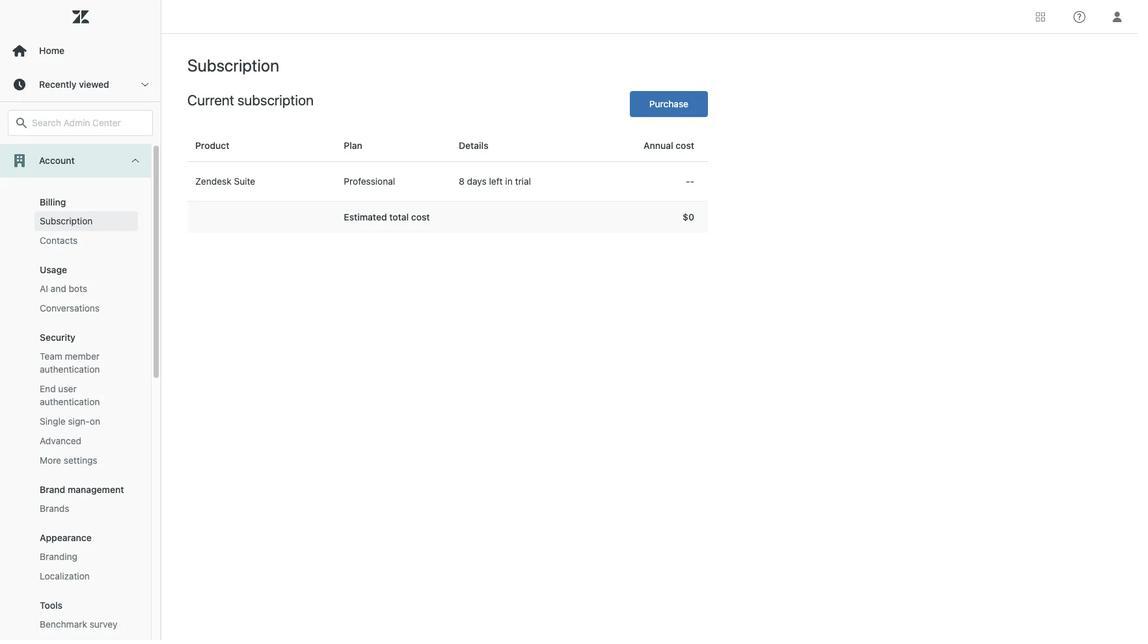 Task type: describe. For each thing, give the bounding box(es) containing it.
billing element
[[40, 197, 66, 208]]

ai and bots
[[40, 283, 87, 294]]

more settings link
[[35, 451, 138, 471]]

single
[[40, 416, 66, 427]]

security
[[40, 332, 75, 343]]

brands link
[[35, 499, 138, 519]]

single sign-on element
[[40, 415, 100, 428]]

usage element
[[40, 264, 67, 275]]

brand
[[40, 484, 65, 495]]

help image
[[1074, 11, 1086, 22]]

user
[[58, 383, 77, 395]]

home
[[39, 45, 64, 56]]

single sign-on
[[40, 416, 100, 427]]

brands element
[[40, 503, 69, 516]]

none search field inside primary element
[[1, 110, 159, 136]]

team member authentication element
[[40, 350, 133, 376]]

ai and bots element
[[40, 283, 87, 296]]

brand management element
[[40, 484, 124, 495]]

on
[[90, 416, 100, 427]]

more
[[40, 455, 61, 466]]

zendesk products image
[[1036, 12, 1045, 21]]

recently viewed
[[39, 79, 109, 90]]

home button
[[0, 34, 161, 68]]

and
[[51, 283, 66, 294]]

team member authentication
[[40, 351, 100, 375]]

localization link
[[35, 567, 138, 587]]

management
[[68, 484, 124, 495]]

advanced
[[40, 436, 81, 447]]

benchmark survey link
[[35, 615, 138, 635]]

team member authentication link
[[35, 347, 138, 380]]

member
[[65, 351, 100, 362]]

contacts element
[[40, 234, 78, 247]]

survey
[[90, 619, 118, 630]]

advanced link
[[35, 432, 138, 451]]

account group
[[0, 178, 151, 641]]

branding element
[[40, 551, 77, 564]]

advanced element
[[40, 435, 81, 448]]

viewed
[[79, 79, 109, 90]]

authentication for user
[[40, 396, 100, 408]]

account button
[[0, 144, 151, 178]]

authentication for member
[[40, 364, 100, 375]]

tree item inside primary element
[[0, 144, 151, 641]]

bots
[[69, 283, 87, 294]]



Task type: vqa. For each thing, say whether or not it's contained in the screenshot.
Brands element
yes



Task type: locate. For each thing, give the bounding box(es) containing it.
2 authentication from the top
[[40, 396, 100, 408]]

localization
[[40, 571, 90, 582]]

authentication down the member
[[40, 364, 100, 375]]

benchmark
[[40, 619, 87, 630]]

end user authentication element
[[40, 383, 133, 409]]

localization element
[[40, 570, 90, 583]]

settings
[[64, 455, 97, 466]]

benchmark survey
[[40, 619, 118, 630]]

authentication
[[40, 364, 100, 375], [40, 396, 100, 408]]

team
[[40, 351, 62, 362]]

security element
[[40, 332, 75, 343]]

contacts link
[[35, 231, 138, 251]]

subscription
[[40, 215, 93, 227]]

appearance
[[40, 533, 92, 544]]

tree item containing account
[[0, 144, 151, 641]]

contacts
[[40, 235, 78, 246]]

Search Admin Center field
[[32, 117, 145, 129]]

ai and bots link
[[35, 279, 138, 299]]

more settings
[[40, 455, 97, 466]]

recently
[[39, 79, 77, 90]]

benchmark survey element
[[40, 618, 118, 631]]

branding
[[40, 551, 77, 562]]

account
[[39, 155, 75, 166]]

user menu image
[[1109, 8, 1126, 25]]

end user authentication
[[40, 383, 100, 408]]

more settings element
[[40, 454, 97, 467]]

tools element
[[40, 600, 63, 611]]

conversations element
[[40, 302, 100, 315]]

single sign-on link
[[35, 412, 138, 432]]

authentication down user
[[40, 396, 100, 408]]

brand management
[[40, 484, 124, 495]]

end user authentication link
[[35, 380, 138, 412]]

recently viewed button
[[0, 68, 161, 102]]

billing
[[40, 197, 66, 208]]

sign-
[[68, 416, 90, 427]]

branding link
[[35, 547, 138, 567]]

primary element
[[0, 0, 161, 641]]

ai
[[40, 283, 48, 294]]

brands
[[40, 503, 69, 514]]

1 vertical spatial authentication
[[40, 396, 100, 408]]

conversations link
[[35, 299, 138, 318]]

0 vertical spatial authentication
[[40, 364, 100, 375]]

appearance element
[[40, 533, 92, 544]]

tree item
[[0, 144, 151, 641]]

subscription link
[[35, 212, 138, 231]]

usage
[[40, 264, 67, 275]]

conversations
[[40, 303, 100, 314]]

end
[[40, 383, 56, 395]]

None search field
[[1, 110, 159, 136]]

tools
[[40, 600, 63, 611]]

1 authentication from the top
[[40, 364, 100, 375]]

subscription element
[[40, 215, 93, 228]]



